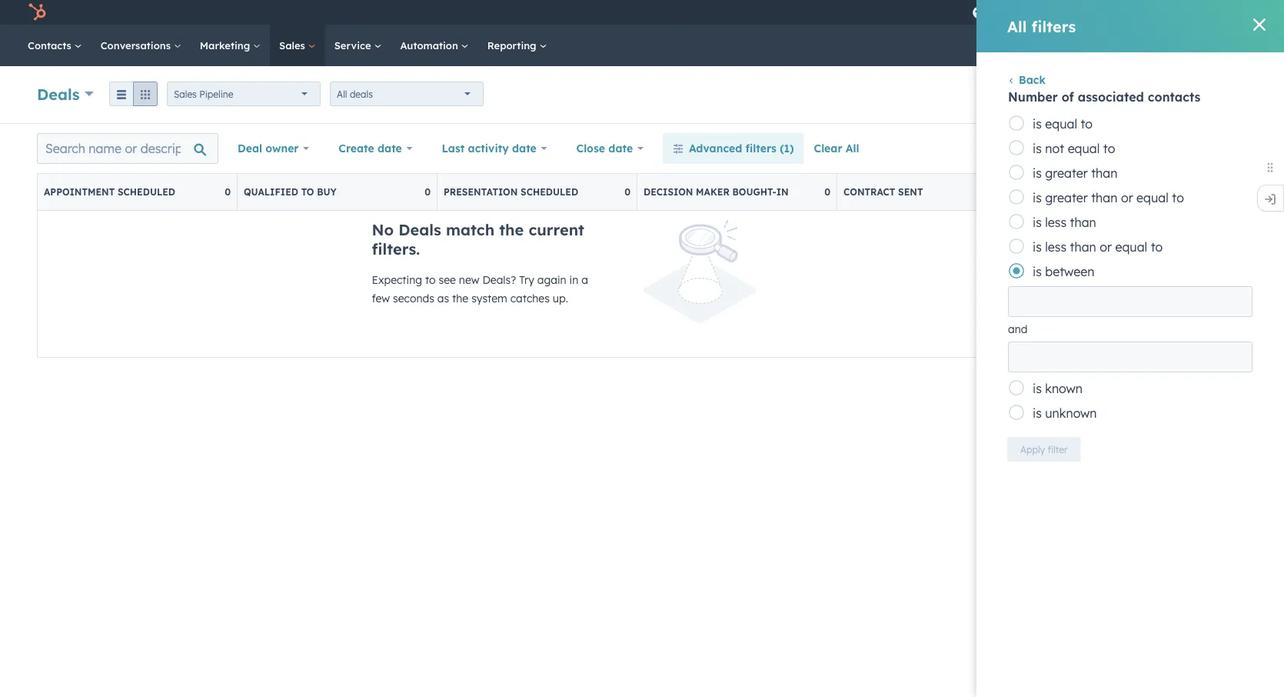 Task type: vqa. For each thing, say whether or not it's contained in the screenshot.
Users in 'link'
no



Task type: describe. For each thing, give the bounding box(es) containing it.
up.
[[553, 292, 568, 305]]

clear all
[[814, 142, 860, 155]]

catches
[[511, 292, 550, 305]]

is for is not equal to
[[1033, 141, 1042, 156]]

won
[[1085, 186, 1109, 198]]

sales pipeline
[[174, 88, 233, 100]]

deals
[[350, 88, 373, 100]]

closed won
[[1044, 186, 1109, 198]]

is for is greater than or equal to
[[1033, 190, 1042, 205]]

close
[[577, 142, 606, 155]]

actions button
[[1029, 82, 1096, 107]]

system
[[472, 292, 508, 305]]

is for is known
[[1033, 381, 1042, 396]]

settings image
[[1101, 7, 1115, 20]]

or for less
[[1100, 239, 1113, 255]]

l
[[1285, 186, 1285, 198]]

contacts link
[[18, 25, 91, 66]]

date for close date
[[609, 142, 633, 155]]

is for is less than or equal to
[[1033, 239, 1042, 255]]

actions
[[1064, 142, 1102, 155]]

sent
[[899, 186, 924, 198]]

deals?
[[483, 273, 516, 287]]

in
[[570, 273, 579, 287]]

import button
[[1105, 82, 1162, 107]]

contacts
[[1149, 89, 1201, 105]]

not
[[1046, 141, 1065, 156]]

few
[[372, 292, 390, 305]]

bought-
[[733, 186, 777, 198]]

service
[[334, 39, 374, 52]]

(1)
[[780, 142, 794, 155]]

board actions button
[[1009, 133, 1131, 164]]

Search HubSpot search field
[[1069, 32, 1257, 58]]

is equal to
[[1033, 116, 1093, 132]]

is for is between
[[1033, 264, 1042, 279]]

company 902
[[1176, 6, 1242, 18]]

reporting
[[488, 39, 540, 52]]

marketing link
[[191, 25, 270, 66]]

no
[[372, 220, 394, 239]]

company
[[1176, 6, 1222, 18]]

is for is greater than
[[1033, 165, 1042, 181]]

presentation
[[444, 186, 518, 198]]

create deal
[[1185, 89, 1235, 100]]

less for is less than or equal to
[[1046, 239, 1067, 255]]

in
[[777, 186, 789, 198]]

board
[[1028, 142, 1060, 155]]

appointment scheduled
[[44, 186, 175, 198]]

all for all deals
[[337, 88, 347, 100]]

all inside button
[[846, 142, 860, 155]]

deal owner button
[[228, 133, 319, 164]]

new
[[459, 273, 480, 287]]

advanced
[[689, 142, 743, 155]]

equal right won at the top right of page
[[1137, 190, 1169, 205]]

deals banner
[[37, 78, 1248, 108]]

actions
[[1042, 89, 1074, 100]]

deals inside no deals match the current filters.
[[399, 220, 442, 239]]

Search name or description search field
[[37, 133, 219, 164]]

than for is less than or equal to
[[1071, 239, 1097, 255]]

match
[[446, 220, 495, 239]]

create for create date
[[339, 142, 374, 155]]

decision
[[644, 186, 694, 198]]

expecting to see new deals? try again in a few seconds as the system catches up.
[[372, 273, 588, 305]]

unknown
[[1046, 405, 1098, 421]]

activity
[[468, 142, 509, 155]]

create deal button
[[1172, 82, 1248, 107]]

search image
[[1253, 40, 1263, 51]]

no deals match the current filters.
[[372, 220, 585, 259]]

notifications button
[[1121, 0, 1147, 25]]

last activity date button
[[432, 133, 557, 164]]

clear
[[814, 142, 843, 155]]

conversations
[[101, 39, 174, 52]]

marketing
[[200, 39, 253, 52]]

automation link
[[391, 25, 478, 66]]

than for is greater than
[[1092, 165, 1118, 181]]

last activity date
[[442, 142, 537, 155]]

filter
[[1048, 444, 1068, 455]]

than for is less than
[[1071, 215, 1097, 230]]

settings link
[[1099, 4, 1118, 20]]

board actions
[[1028, 142, 1102, 155]]

import
[[1118, 89, 1149, 100]]

filters for all
[[1032, 17, 1077, 36]]

to inside expecting to see new deals? try again in a few seconds as the system catches up.
[[425, 273, 436, 287]]

contract
[[844, 186, 896, 198]]

of
[[1062, 89, 1075, 105]]

contract sent
[[844, 186, 924, 198]]

0 for appointment scheduled
[[225, 186, 231, 198]]

is known
[[1033, 381, 1083, 396]]

filters for advanced
[[746, 142, 777, 155]]

presentation scheduled
[[444, 186, 579, 198]]

again
[[538, 273, 567, 287]]

sales link
[[270, 25, 325, 66]]

advanced filters (1)
[[689, 142, 794, 155]]

company 902 button
[[1150, 0, 1265, 25]]

greater for is greater than
[[1046, 165, 1088, 181]]

apply
[[1021, 444, 1046, 455]]



Task type: locate. For each thing, give the bounding box(es) containing it.
0 horizontal spatial closed
[[1044, 186, 1082, 198]]

greater for is greater than or equal to
[[1046, 190, 1088, 205]]

0 vertical spatial less
[[1046, 215, 1067, 230]]

0 horizontal spatial scheduled
[[118, 186, 175, 198]]

is less than
[[1033, 215, 1097, 230]]

0 horizontal spatial deals
[[37, 84, 80, 103]]

date down all deals popup button
[[378, 142, 402, 155]]

search button
[[1245, 32, 1271, 58]]

1 horizontal spatial the
[[500, 220, 524, 239]]

service link
[[325, 25, 391, 66]]

0 horizontal spatial date
[[378, 142, 402, 155]]

sales inside popup button
[[174, 88, 197, 100]]

menu containing company 902
[[971, 0, 1266, 25]]

all left marketplaces icon
[[1008, 17, 1027, 36]]

all inside popup button
[[337, 88, 347, 100]]

is unknown
[[1033, 405, 1098, 421]]

is
[[1033, 116, 1042, 132], [1033, 141, 1042, 156], [1033, 165, 1042, 181], [1033, 190, 1042, 205], [1033, 215, 1042, 230], [1033, 239, 1042, 255], [1033, 264, 1042, 279], [1033, 381, 1042, 396], [1033, 405, 1042, 421]]

decision maker bought-in
[[644, 186, 789, 198]]

5 0 from the left
[[1025, 186, 1031, 198]]

2 0 from the left
[[425, 186, 431, 198]]

902
[[1225, 6, 1242, 18]]

1 less from the top
[[1046, 215, 1067, 230]]

0 horizontal spatial all
[[337, 88, 347, 100]]

is for is equal to
[[1033, 116, 1042, 132]]

all right clear
[[846, 142, 860, 155]]

notifications image
[[1127, 7, 1141, 21]]

1 vertical spatial or
[[1100, 239, 1113, 255]]

associated
[[1079, 89, 1145, 105]]

4 is from the top
[[1033, 190, 1042, 205]]

1 horizontal spatial sales
[[279, 39, 308, 52]]

0 left presentation
[[425, 186, 431, 198]]

0 for decision maker bought-in
[[825, 186, 831, 198]]

2 greater from the top
[[1046, 190, 1088, 205]]

equal up is greater than
[[1068, 141, 1101, 156]]

group inside the deals banner
[[109, 82, 158, 106]]

owner
[[266, 142, 299, 155]]

0 horizontal spatial the
[[452, 292, 469, 305]]

sales left pipeline
[[174, 88, 197, 100]]

back button
[[1008, 73, 1046, 87]]

create date
[[339, 142, 402, 155]]

scheduled
[[118, 186, 175, 198], [521, 186, 579, 198]]

back
[[1019, 73, 1046, 87]]

conversations link
[[91, 25, 191, 66]]

1 vertical spatial deals
[[399, 220, 442, 239]]

0 vertical spatial greater
[[1046, 165, 1088, 181]]

filters.
[[372, 239, 420, 259]]

menu
[[971, 0, 1266, 25]]

apply filter button
[[1008, 437, 1081, 462]]

is for is unknown
[[1033, 405, 1042, 421]]

the down presentation scheduled
[[500, 220, 524, 239]]

1 horizontal spatial scheduled
[[521, 186, 579, 198]]

date inside 'popup button'
[[609, 142, 633, 155]]

create down all deals
[[339, 142, 374, 155]]

1 0 from the left
[[225, 186, 231, 198]]

2 scheduled from the left
[[521, 186, 579, 198]]

qualified
[[244, 186, 298, 198]]

current
[[529, 220, 585, 239]]

less for is less than
[[1046, 215, 1067, 230]]

2 vertical spatial all
[[846, 142, 860, 155]]

try
[[519, 273, 535, 287]]

0 vertical spatial deals
[[37, 84, 80, 103]]

4 0 from the left
[[825, 186, 831, 198]]

or for greater
[[1122, 190, 1134, 205]]

create inside create date 'popup button'
[[339, 142, 374, 155]]

closed for closed won
[[1044, 186, 1082, 198]]

the
[[500, 220, 524, 239], [452, 292, 469, 305]]

than for is greater than or equal to
[[1092, 190, 1118, 205]]

closed left l at the top right
[[1244, 186, 1282, 198]]

create date button
[[329, 133, 423, 164]]

hubspot link
[[18, 3, 58, 22]]

greater
[[1046, 165, 1088, 181], [1046, 190, 1088, 205]]

0 vertical spatial or
[[1122, 190, 1134, 205]]

0 for qualified to buy
[[425, 186, 431, 198]]

0 horizontal spatial or
[[1100, 239, 1113, 255]]

than up the is less than or equal to
[[1071, 215, 1097, 230]]

sales
[[279, 39, 308, 52], [174, 88, 197, 100]]

1 horizontal spatial date
[[512, 142, 537, 155]]

1 closed from the left
[[1044, 186, 1082, 198]]

the inside expecting to see new deals? try again in a few seconds as the system catches up.
[[452, 292, 469, 305]]

1 vertical spatial the
[[452, 292, 469, 305]]

is greater than or equal to
[[1033, 190, 1185, 205]]

0 vertical spatial the
[[500, 220, 524, 239]]

less
[[1046, 215, 1067, 230], [1046, 239, 1067, 255]]

sales left service
[[279, 39, 308, 52]]

is greater than
[[1033, 165, 1118, 181]]

1 horizontal spatial closed
[[1244, 186, 1282, 198]]

the right as
[[452, 292, 469, 305]]

0 left decision
[[625, 186, 631, 198]]

reporting link
[[478, 25, 557, 66]]

1 greater from the top
[[1046, 165, 1088, 181]]

close image
[[1254, 18, 1266, 31]]

2 less from the top
[[1046, 239, 1067, 255]]

maker
[[696, 186, 730, 198]]

close date
[[577, 142, 633, 155]]

2 is from the top
[[1033, 141, 1042, 156]]

appointment
[[44, 186, 115, 198]]

create for create deal
[[1185, 89, 1214, 100]]

scheduled for appointment scheduled
[[118, 186, 175, 198]]

scheduled down the search name or description search field
[[118, 186, 175, 198]]

1 horizontal spatial or
[[1122, 190, 1134, 205]]

date inside 'popup button'
[[378, 142, 402, 155]]

2 horizontal spatial all
[[1008, 17, 1027, 36]]

see
[[439, 273, 456, 287]]

1 horizontal spatial all
[[846, 142, 860, 155]]

deals down the contacts link
[[37, 84, 80, 103]]

deal
[[238, 142, 262, 155]]

sales for sales pipeline
[[174, 88, 197, 100]]

0 horizontal spatial filters
[[746, 142, 777, 155]]

all for all filters
[[1008, 17, 1027, 36]]

than up won at the top right of page
[[1092, 165, 1118, 181]]

than down is greater than
[[1092, 190, 1118, 205]]

upgrade image
[[972, 7, 986, 20]]

help button
[[1069, 0, 1096, 25]]

buy
[[317, 186, 337, 198]]

greater up closed won
[[1046, 165, 1088, 181]]

7 is from the top
[[1033, 264, 1042, 279]]

marketplaces image
[[1043, 7, 1057, 21]]

1 vertical spatial all
[[337, 88, 347, 100]]

0 vertical spatial filters
[[1032, 17, 1077, 36]]

marketplaces button
[[1034, 0, 1066, 25]]

9 is from the top
[[1033, 405, 1042, 421]]

seconds
[[393, 292, 435, 305]]

group
[[109, 82, 158, 106]]

equal up board actions
[[1046, 116, 1078, 132]]

1 vertical spatial create
[[339, 142, 374, 155]]

or
[[1122, 190, 1134, 205], [1100, 239, 1113, 255]]

0 vertical spatial create
[[1185, 89, 1214, 100]]

all deals
[[337, 88, 373, 100]]

than up between
[[1071, 239, 1097, 255]]

1 vertical spatial greater
[[1046, 190, 1088, 205]]

2 closed from the left
[[1244, 186, 1282, 198]]

1 date from the left
[[378, 142, 402, 155]]

pipeline
[[199, 88, 233, 100]]

clear all button
[[804, 133, 870, 164]]

known
[[1046, 381, 1083, 396]]

deals button
[[37, 83, 94, 105]]

is for is less than
[[1033, 215, 1042, 230]]

last
[[442, 142, 465, 155]]

expecting
[[372, 273, 422, 287]]

create inside create deal button
[[1185, 89, 1214, 100]]

0
[[225, 186, 231, 198], [425, 186, 431, 198], [625, 186, 631, 198], [825, 186, 831, 198], [1025, 186, 1031, 198]]

greater up is less than
[[1046, 190, 1088, 205]]

qualified to buy
[[244, 186, 337, 198]]

to
[[1081, 116, 1093, 132], [1104, 141, 1116, 156], [301, 186, 314, 198], [1173, 190, 1185, 205], [1152, 239, 1164, 255], [425, 273, 436, 287]]

contacts
[[28, 39, 74, 52]]

2 horizontal spatial date
[[609, 142, 633, 155]]

Enter value text field
[[1009, 286, 1253, 317]]

apply filter
[[1021, 444, 1068, 455]]

8 is from the top
[[1033, 381, 1042, 396]]

closed for closed l
[[1244, 186, 1282, 198]]

or down the is greater than or equal to
[[1100, 239, 1113, 255]]

closed down is greater than
[[1044, 186, 1082, 198]]

close date button
[[567, 133, 654, 164]]

0 vertical spatial all
[[1008, 17, 1027, 36]]

advanced filters (1) button
[[663, 133, 804, 164]]

3 0 from the left
[[625, 186, 631, 198]]

0 down board
[[1025, 186, 1031, 198]]

between
[[1046, 264, 1095, 279]]

filters inside button
[[746, 142, 777, 155]]

is less than or equal to
[[1033, 239, 1164, 255]]

mateo roberts image
[[1159, 5, 1173, 19]]

5 is from the top
[[1033, 215, 1042, 230]]

deal owner
[[238, 142, 299, 155]]

0 horizontal spatial sales
[[174, 88, 197, 100]]

deal
[[1216, 89, 1235, 100]]

equal down the is greater than or equal to
[[1116, 239, 1148, 255]]

0 for presentation scheduled
[[625, 186, 631, 198]]

less down closed won
[[1046, 215, 1067, 230]]

scheduled for presentation scheduled
[[521, 186, 579, 198]]

3 is from the top
[[1033, 165, 1042, 181]]

0 left qualified on the top left of page
[[225, 186, 231, 198]]

date right activity
[[512, 142, 537, 155]]

as
[[438, 292, 449, 305]]

deals
[[37, 84, 80, 103], [399, 220, 442, 239]]

1 horizontal spatial filters
[[1032, 17, 1077, 36]]

closed l
[[1244, 186, 1285, 198]]

hubspot image
[[28, 3, 46, 22]]

help image
[[1076, 7, 1089, 21]]

date for create date
[[378, 142, 402, 155]]

0 for contract sent
[[1025, 186, 1031, 198]]

1 horizontal spatial deals
[[399, 220, 442, 239]]

less up 'is between'
[[1046, 239, 1067, 255]]

1 vertical spatial filters
[[746, 142, 777, 155]]

1 scheduled from the left
[[118, 186, 175, 198]]

Enter value text field
[[1009, 342, 1253, 372]]

the inside no deals match the current filters.
[[500, 220, 524, 239]]

2 date from the left
[[512, 142, 537, 155]]

6 is from the top
[[1033, 239, 1042, 255]]

1 vertical spatial less
[[1046, 239, 1067, 255]]

0 left contract
[[825, 186, 831, 198]]

deals right the "no"
[[399, 220, 442, 239]]

date inside popup button
[[512, 142, 537, 155]]

3 date from the left
[[609, 142, 633, 155]]

1 is from the top
[[1033, 116, 1042, 132]]

upgrade
[[989, 7, 1031, 20]]

automation
[[400, 39, 461, 52]]

0 horizontal spatial create
[[339, 142, 374, 155]]

equal
[[1046, 116, 1078, 132], [1068, 141, 1101, 156], [1137, 190, 1169, 205], [1116, 239, 1148, 255]]

and
[[1009, 322, 1028, 336]]

date right close
[[609, 142, 633, 155]]

0 vertical spatial sales
[[279, 39, 308, 52]]

deals inside popup button
[[37, 84, 80, 103]]

create left the deal
[[1185, 89, 1214, 100]]

sales for sales
[[279, 39, 308, 52]]

all left deals
[[337, 88, 347, 100]]

or right won at the top right of page
[[1122, 190, 1134, 205]]

all
[[1008, 17, 1027, 36], [337, 88, 347, 100], [846, 142, 860, 155]]

1 vertical spatial sales
[[174, 88, 197, 100]]

scheduled up 'current'
[[521, 186, 579, 198]]

1 horizontal spatial create
[[1185, 89, 1214, 100]]



